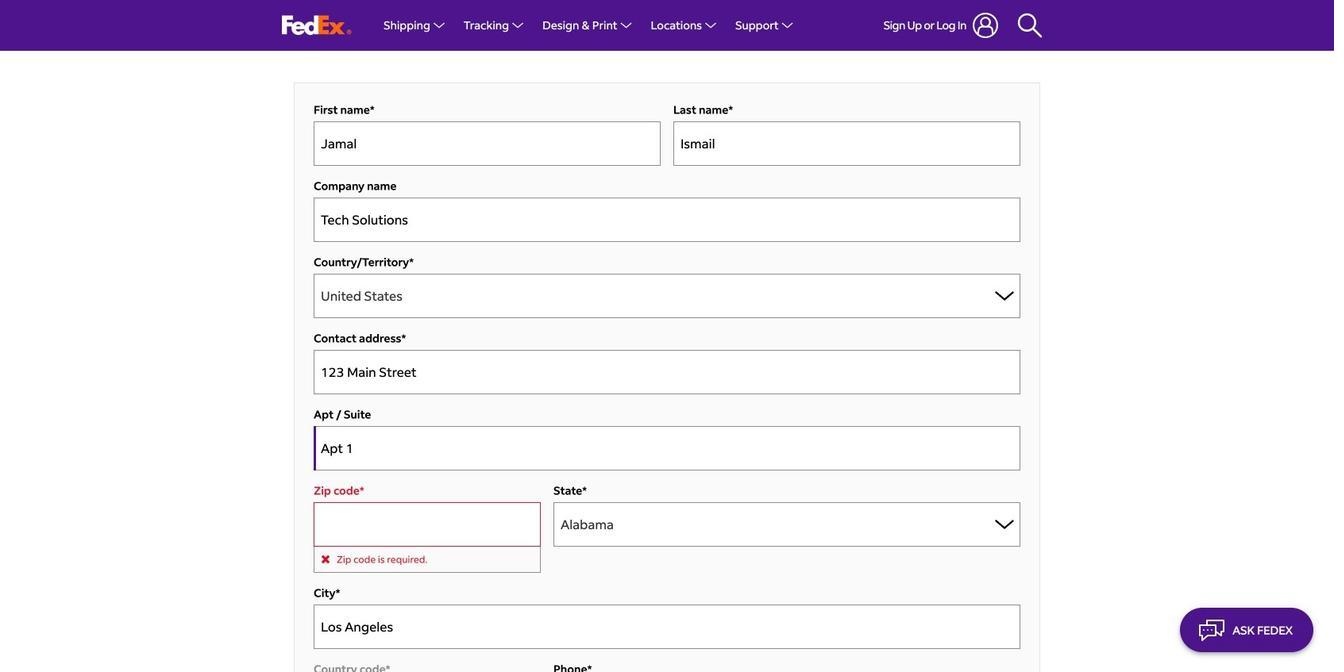 Task type: vqa. For each thing, say whether or not it's contained in the screenshot.
Get Rate and Shipping Details tab
no



Task type: locate. For each thing, give the bounding box(es) containing it.
fedex search image
[[1018, 13, 1043, 38]]

None field
[[314, 331, 1021, 395]]

None text field
[[314, 121, 661, 166], [314, 350, 1021, 395], [314, 605, 1021, 650], [314, 121, 661, 166], [314, 350, 1021, 395], [314, 605, 1021, 650]]

None text field
[[674, 121, 1021, 166], [314, 198, 1021, 242], [314, 427, 1021, 471], [314, 503, 541, 547], [674, 121, 1021, 166], [314, 198, 1021, 242], [314, 427, 1021, 471], [314, 503, 541, 547]]



